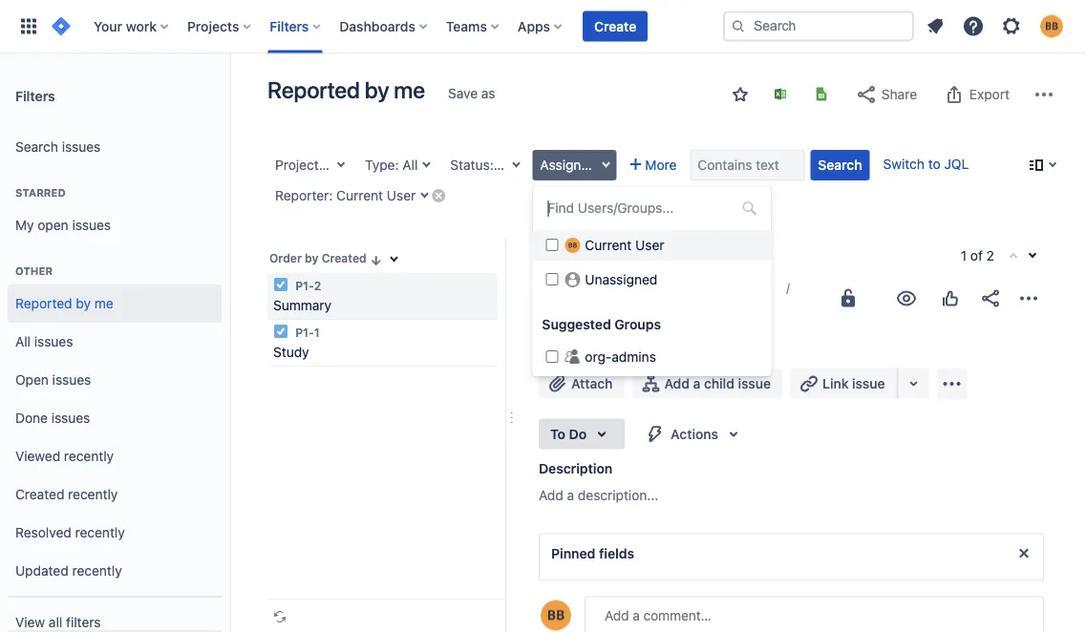 Task type: describe. For each thing, give the bounding box(es) containing it.
link
[[823, 376, 849, 392]]

1 horizontal spatial summary
[[539, 330, 635, 357]]

viewed
[[15, 449, 60, 465]]

help image
[[963, 15, 985, 38]]

recently for resolved recently
[[75, 525, 125, 541]]

task image
[[273, 277, 289, 292]]

do
[[569, 427, 587, 442]]

resolved recently link
[[8, 514, 222, 552]]

attach button
[[539, 369, 625, 399]]

jql
[[945, 156, 970, 172]]

add app image
[[941, 373, 964, 396]]

Search issues using keywords text field
[[691, 150, 805, 181]]

issues for open issues
[[52, 372, 91, 388]]

to
[[551, 427, 566, 442]]

0 horizontal spatial 2
[[314, 279, 321, 292]]

pinning.
[[815, 578, 865, 594]]

add for add a child issue
[[665, 376, 690, 392]]

status: all
[[451, 157, 513, 173]]

projects link
[[539, 278, 583, 298]]

the
[[604, 578, 624, 594]]

apps
[[518, 18, 551, 34]]

your work
[[94, 18, 157, 34]]

search image
[[731, 19, 747, 34]]

0 vertical spatial reported
[[268, 76, 360, 103]]

dashboards
[[340, 18, 416, 34]]

filters
[[66, 615, 101, 631]]

order by created link
[[268, 247, 386, 270]]

2 vertical spatial a
[[693, 578, 700, 594]]

more button
[[623, 150, 685, 181]]

Search field
[[724, 11, 915, 42]]

pinned fields
[[552, 546, 635, 562]]

1 of 2
[[961, 248, 995, 264]]

issues inside starred group
[[72, 218, 111, 233]]

open issues link
[[8, 361, 222, 400]]

actions
[[671, 427, 719, 442]]

created recently
[[15, 487, 118, 503]]

next to a field label to start pinning.
[[643, 578, 865, 594]]

add a child issue button
[[632, 369, 783, 399]]

add a child issue
[[665, 376, 771, 392]]

next issue 'p1-1' ( type 'j' ) image
[[1026, 249, 1041, 264]]

admins
[[612, 349, 657, 365]]

p1-1
[[292, 326, 320, 339]]

open in microsoft excel image
[[773, 87, 789, 102]]

0 horizontal spatial summary
[[273, 298, 332, 314]]

updated
[[15, 564, 69, 579]]

projects button
[[182, 11, 258, 42]]

search button
[[811, 150, 870, 181]]

done issues
[[15, 411, 90, 426]]

more
[[646, 157, 677, 173]]

save as button
[[439, 78, 505, 109]]

order
[[270, 252, 302, 265]]

1 horizontal spatial to
[[767, 578, 780, 594]]

of
[[971, 248, 983, 264]]

status:
[[451, 157, 494, 173]]

click
[[552, 578, 582, 594]]

done issues link
[[8, 400, 222, 438]]

add for add a description...
[[539, 488, 564, 503]]

view all filters link
[[8, 604, 222, 633]]

by for reported by me link
[[76, 296, 91, 312]]

on
[[585, 578, 601, 594]]

filters button
[[264, 11, 328, 42]]

a for description...
[[567, 488, 575, 503]]

my open issues
[[15, 218, 111, 233]]

fields
[[599, 546, 635, 562]]

reporter:
[[275, 188, 333, 204]]

created recently link
[[8, 476, 222, 514]]

create button
[[583, 11, 648, 42]]

search for search
[[819, 157, 863, 173]]

other group
[[8, 245, 222, 596]]

starred
[[15, 187, 66, 199]]

reported by me inside other 'group'
[[15, 296, 113, 312]]

default image
[[742, 201, 757, 216]]

all
[[49, 615, 62, 631]]

search issues link
[[8, 128, 222, 166]]

Find Users/Groups... field
[[542, 195, 762, 222]]

recently for viewed recently
[[64, 449, 114, 465]]

starred group
[[8, 166, 222, 250]]

notifications image
[[924, 15, 947, 38]]

reported inside other 'group'
[[15, 296, 72, 312]]

link web pages and more image
[[903, 373, 926, 395]]

org-admins
[[585, 349, 657, 365]]

filters inside popup button
[[270, 18, 309, 34]]

2 issue from the left
[[853, 376, 886, 392]]

current user
[[585, 238, 665, 253]]

description
[[539, 461, 613, 477]]

projects for projects link
[[539, 281, 583, 294]]

1 vertical spatial filters
[[15, 88, 55, 103]]

me inside other 'group'
[[94, 296, 113, 312]]

as
[[482, 86, 496, 101]]

1 horizontal spatial created
[[322, 252, 367, 265]]

other
[[15, 265, 53, 278]]

org-
[[585, 349, 612, 365]]

primary element
[[11, 0, 724, 53]]

remove criteria image
[[431, 188, 447, 203]]

p1- for study
[[296, 326, 314, 339]]

open
[[38, 218, 69, 233]]

hide message image
[[1013, 543, 1036, 566]]

search issues
[[15, 139, 101, 155]]

actions image
[[1018, 287, 1041, 310]]

project:
[[275, 157, 323, 173]]

suggested
[[542, 317, 612, 333]]

search for search issues
[[15, 139, 58, 155]]

export button
[[934, 79, 1020, 110]]

save
[[448, 86, 478, 101]]

apps button
[[512, 11, 570, 42]]

projects for 'projects' 'dropdown button'
[[187, 18, 239, 34]]

export
[[970, 87, 1010, 102]]



Task type: vqa. For each thing, say whether or not it's contained in the screenshot.
second P1-
yes



Task type: locate. For each thing, give the bounding box(es) containing it.
0 vertical spatial created
[[322, 252, 367, 265]]

0 vertical spatial search
[[15, 139, 58, 155]]

projects up suggested
[[539, 281, 583, 294]]

issue
[[738, 376, 771, 392], [853, 376, 886, 392]]

not available - this is the first issue image
[[1007, 249, 1022, 265]]

0 vertical spatial 2
[[987, 248, 995, 264]]

summary up attach
[[539, 330, 635, 357]]

1 horizontal spatial reported by me
[[268, 76, 425, 103]]

open
[[15, 372, 49, 388]]

user
[[387, 188, 416, 204], [636, 238, 665, 253]]

user down type: all
[[387, 188, 416, 204]]

current up unassigned
[[585, 238, 632, 253]]

0 vertical spatial by
[[365, 76, 389, 103]]

groups
[[615, 317, 661, 333]]

reported by me up all issues
[[15, 296, 113, 312]]

1 vertical spatial 1
[[671, 281, 676, 294]]

issue right child at the right of page
[[738, 376, 771, 392]]

1 vertical spatial add
[[539, 488, 564, 503]]

1 horizontal spatial me
[[394, 76, 425, 103]]

0 vertical spatial user
[[387, 188, 416, 204]]

all for type: all
[[403, 157, 418, 173]]

a for child
[[694, 376, 701, 392]]

0 vertical spatial projects
[[187, 18, 239, 34]]

p1-
[[296, 279, 314, 292], [296, 326, 314, 339]]

1 right project
[[671, 281, 676, 294]]

all
[[326, 157, 342, 173], [403, 157, 418, 173], [498, 157, 513, 173], [604, 157, 619, 173], [15, 334, 31, 350]]

projects
[[187, 18, 239, 34], [539, 281, 583, 294]]

summary
[[273, 298, 332, 314], [539, 330, 635, 357]]

1 vertical spatial search
[[819, 157, 863, 173]]

resolved
[[15, 525, 71, 541]]

1 vertical spatial 2
[[314, 279, 321, 292]]

recently down viewed recently link
[[68, 487, 118, 503]]

reported down filters popup button on the left top of page
[[268, 76, 360, 103]]

jira software image
[[50, 15, 73, 38], [50, 15, 73, 38]]

pinned
[[552, 546, 596, 562]]

share link
[[846, 79, 927, 110]]

label
[[734, 578, 764, 594]]

None checkbox
[[546, 239, 559, 251]]

1 issue from the left
[[738, 376, 771, 392]]

link issue button
[[791, 369, 899, 399]]

all issues
[[15, 334, 73, 350]]

1 horizontal spatial small image
[[733, 87, 748, 102]]

2 vertical spatial 1
[[314, 326, 320, 339]]

reported
[[268, 76, 360, 103], [15, 296, 72, 312]]

created down the viewed on the left bottom of page
[[15, 487, 64, 503]]

teams button
[[441, 11, 507, 42]]

2 horizontal spatial by
[[365, 76, 389, 103]]

add down description
[[539, 488, 564, 503]]

by inside other 'group'
[[76, 296, 91, 312]]

1 horizontal spatial user
[[636, 238, 665, 253]]

issues for all issues
[[34, 334, 73, 350]]

summary down 'p1-2'
[[273, 298, 332, 314]]

2 horizontal spatial 1
[[961, 248, 967, 264]]

task image
[[273, 324, 289, 339]]

a inside button
[[694, 376, 701, 392]]

switch to jql link
[[884, 156, 970, 172]]

create
[[595, 18, 637, 34]]

0 horizontal spatial reported by me
[[15, 296, 113, 312]]

all issues link
[[8, 323, 222, 361]]

teams
[[446, 18, 487, 34]]

recently down 'created recently' link
[[75, 525, 125, 541]]

assignee:
[[540, 157, 600, 173]]

share
[[882, 87, 918, 102]]

type: all
[[365, 157, 418, 173]]

0 vertical spatial filters
[[270, 18, 309, 34]]

1 vertical spatial reported by me
[[15, 296, 113, 312]]

0 horizontal spatial to
[[677, 578, 689, 594]]

open issues
[[15, 372, 91, 388]]

1 p1- from the top
[[296, 279, 314, 292]]

1 horizontal spatial by
[[305, 252, 319, 265]]

search inside button
[[819, 157, 863, 173]]

by for order by created link
[[305, 252, 319, 265]]

switch
[[884, 156, 925, 172]]

my
[[15, 218, 34, 233]]

1 horizontal spatial filters
[[270, 18, 309, 34]]

order by created
[[270, 252, 367, 265]]

sidebar navigation image
[[208, 76, 250, 115]]

1 vertical spatial me
[[94, 296, 113, 312]]

1 vertical spatial small image
[[369, 253, 384, 268]]

link issue
[[823, 376, 886, 392]]

add a description...
[[539, 488, 659, 503]]

0 horizontal spatial small image
[[369, 253, 384, 268]]

by right order
[[305, 252, 319, 265]]

issues
[[62, 139, 101, 155], [72, 218, 111, 233], [34, 334, 73, 350], [52, 372, 91, 388], [51, 411, 90, 426]]

all for assignee: all
[[604, 157, 619, 173]]

add left child at the right of page
[[665, 376, 690, 392]]

search
[[15, 139, 58, 155], [819, 157, 863, 173]]

reported by me down primary element
[[268, 76, 425, 103]]

recently down the resolved recently link
[[72, 564, 122, 579]]

user down the "find users/groups..." field on the top of the page
[[636, 238, 665, 253]]

projects up sidebar navigation icon
[[187, 18, 239, 34]]

recently
[[64, 449, 114, 465], [68, 487, 118, 503], [75, 525, 125, 541], [72, 564, 122, 579]]

share image
[[980, 287, 1003, 310]]

1 vertical spatial user
[[636, 238, 665, 253]]

1 horizontal spatial projects
[[539, 281, 583, 294]]

viewed recently link
[[8, 438, 222, 476]]

vote options: no one has voted for this issue yet. image
[[940, 287, 963, 310]]

1 vertical spatial current
[[585, 238, 632, 253]]

all inside other 'group'
[[15, 334, 31, 350]]

1 left of
[[961, 248, 967, 264]]

issues for search issues
[[62, 139, 101, 155]]

1 horizontal spatial 2
[[987, 248, 995, 264]]

actions button
[[633, 419, 757, 450]]

search up starred
[[15, 139, 58, 155]]

small image inside order by created link
[[369, 253, 384, 268]]

view
[[15, 615, 45, 631]]

banner
[[0, 0, 1087, 54]]

project: all
[[275, 157, 342, 173]]

type:
[[365, 157, 399, 173]]

0 horizontal spatial add
[[539, 488, 564, 503]]

1 vertical spatial by
[[305, 252, 319, 265]]

a left child at the right of page
[[694, 376, 701, 392]]

0 horizontal spatial by
[[76, 296, 91, 312]]

1 horizontal spatial search
[[819, 157, 863, 173]]

watch options: you are not watching this issue, 0 people watching image
[[896, 287, 919, 310]]

all right status:
[[498, 157, 513, 173]]

filters
[[270, 18, 309, 34], [15, 88, 55, 103]]

open in google sheets image
[[814, 87, 830, 102]]

small image
[[733, 87, 748, 102], [369, 253, 384, 268]]

all up 'reporter: current user'
[[326, 157, 342, 173]]

0 vertical spatial 1
[[961, 248, 967, 264]]

0 vertical spatial me
[[394, 76, 425, 103]]

your
[[94, 18, 122, 34]]

attach
[[572, 376, 613, 392]]

current down type:
[[337, 188, 383, 204]]

created right order
[[322, 252, 367, 265]]

settings image
[[1001, 15, 1024, 38]]

Add a comment… field
[[585, 597, 1045, 633]]

updated recently link
[[8, 552, 222, 591]]

banner containing your work
[[0, 0, 1087, 54]]

0 vertical spatial small image
[[733, 87, 748, 102]]

switch to jql
[[884, 156, 970, 172]]

me left save
[[394, 76, 425, 103]]

small image right order by created
[[369, 253, 384, 268]]

p1- for summary
[[296, 279, 314, 292]]

p1- right task image
[[296, 279, 314, 292]]

2 down order by created
[[314, 279, 321, 292]]

p1-2
[[292, 279, 321, 292]]

0 vertical spatial p1-
[[296, 279, 314, 292]]

add inside button
[[665, 376, 690, 392]]

me up all issues link
[[94, 296, 113, 312]]

0 horizontal spatial search
[[15, 139, 58, 155]]

to
[[929, 156, 941, 172], [677, 578, 689, 594], [767, 578, 780, 594]]

work
[[126, 18, 157, 34]]

2 horizontal spatial to
[[929, 156, 941, 172]]

a down description
[[567, 488, 575, 503]]

start
[[783, 578, 812, 594]]

to do button
[[539, 419, 625, 450]]

0 horizontal spatial current
[[337, 188, 383, 204]]

reported by me
[[268, 76, 425, 103], [15, 296, 113, 312]]

description...
[[578, 488, 659, 503]]

reported down other
[[15, 296, 72, 312]]

your profile and settings image
[[1041, 15, 1064, 38]]

your work button
[[88, 11, 176, 42]]

project 1 link
[[606, 278, 676, 298]]

0 horizontal spatial 1
[[314, 326, 320, 339]]

1 horizontal spatial add
[[665, 376, 690, 392]]

a left field
[[693, 578, 700, 594]]

0 vertical spatial summary
[[273, 298, 332, 314]]

1 horizontal spatial reported
[[268, 76, 360, 103]]

projects inside 'dropdown button'
[[187, 18, 239, 34]]

to do
[[551, 427, 587, 442]]

1 horizontal spatial 1
[[671, 281, 676, 294]]

2
[[987, 248, 995, 264], [314, 279, 321, 292]]

recently up created recently
[[64, 449, 114, 465]]

to for switch
[[929, 156, 941, 172]]

reporter: current user
[[275, 188, 416, 204]]

appswitcher icon image
[[17, 15, 40, 38]]

add
[[665, 376, 690, 392], [539, 488, 564, 503]]

1 vertical spatial reported
[[15, 296, 72, 312]]

1 for p1-1
[[314, 326, 320, 339]]

field
[[704, 578, 731, 594]]

view all filters
[[15, 615, 101, 631]]

0 vertical spatial reported by me
[[268, 76, 425, 103]]

2 vertical spatial by
[[76, 296, 91, 312]]

p1- right task icon
[[296, 326, 314, 339]]

1 vertical spatial summary
[[539, 330, 635, 357]]

recently for created recently
[[68, 487, 118, 503]]

project
[[629, 281, 668, 294]]

all for project: all
[[326, 157, 342, 173]]

to for next
[[677, 578, 689, 594]]

child
[[704, 376, 735, 392]]

0 horizontal spatial filters
[[15, 88, 55, 103]]

click on the
[[552, 578, 628, 594]]

to left jql
[[929, 156, 941, 172]]

0 vertical spatial a
[[694, 376, 701, 392]]

0 horizontal spatial me
[[94, 296, 113, 312]]

next
[[647, 578, 673, 594]]

unassigned
[[585, 272, 658, 288]]

no restrictions image
[[837, 287, 860, 310]]

by down dashboards
[[365, 76, 389, 103]]

filters right 'projects' 'dropdown button'
[[270, 18, 309, 34]]

all right type:
[[403, 157, 418, 173]]

1 vertical spatial created
[[15, 487, 64, 503]]

0 horizontal spatial reported
[[15, 296, 72, 312]]

assignee: all
[[540, 157, 619, 173]]

done
[[15, 411, 48, 426]]

recently for updated recently
[[72, 564, 122, 579]]

to left start
[[767, 578, 780, 594]]

1 inside project 1 link
[[671, 281, 676, 294]]

1 for project 1
[[671, 281, 676, 294]]

1 vertical spatial p1-
[[296, 326, 314, 339]]

0 horizontal spatial projects
[[187, 18, 239, 34]]

0 vertical spatial current
[[337, 188, 383, 204]]

to right next
[[677, 578, 689, 594]]

resolved recently
[[15, 525, 125, 541]]

viewed recently
[[15, 449, 114, 465]]

0 horizontal spatial issue
[[738, 376, 771, 392]]

2 p1- from the top
[[296, 326, 314, 339]]

by
[[365, 76, 389, 103], [305, 252, 319, 265], [76, 296, 91, 312]]

by up all issues link
[[76, 296, 91, 312]]

2 right of
[[987, 248, 995, 264]]

filters up the search issues
[[15, 88, 55, 103]]

1 horizontal spatial current
[[585, 238, 632, 253]]

all right assignee:
[[604, 157, 619, 173]]

issue right the link
[[853, 376, 886, 392]]

0 horizontal spatial user
[[387, 188, 416, 204]]

1 right task icon
[[314, 326, 320, 339]]

None checkbox
[[546, 273, 559, 286], [546, 351, 559, 363], [546, 273, 559, 286], [546, 351, 559, 363]]

profile image of bob builder image
[[541, 601, 572, 631]]

created inside other 'group'
[[15, 487, 64, 503]]

dashboards button
[[334, 11, 435, 42]]

small image left open in microsoft excel 'icon' on the top of page
[[733, 87, 748, 102]]

project 1
[[629, 281, 676, 294]]

1 vertical spatial a
[[567, 488, 575, 503]]

0 vertical spatial add
[[665, 376, 690, 392]]

project 1 image
[[606, 280, 622, 296]]

search left switch
[[819, 157, 863, 173]]

reported by me link
[[8, 285, 222, 323]]

1 horizontal spatial issue
[[853, 376, 886, 392]]

issues for done issues
[[51, 411, 90, 426]]

all up open
[[15, 334, 31, 350]]

0 horizontal spatial created
[[15, 487, 64, 503]]

1 vertical spatial projects
[[539, 281, 583, 294]]

all for status: all
[[498, 157, 513, 173]]



